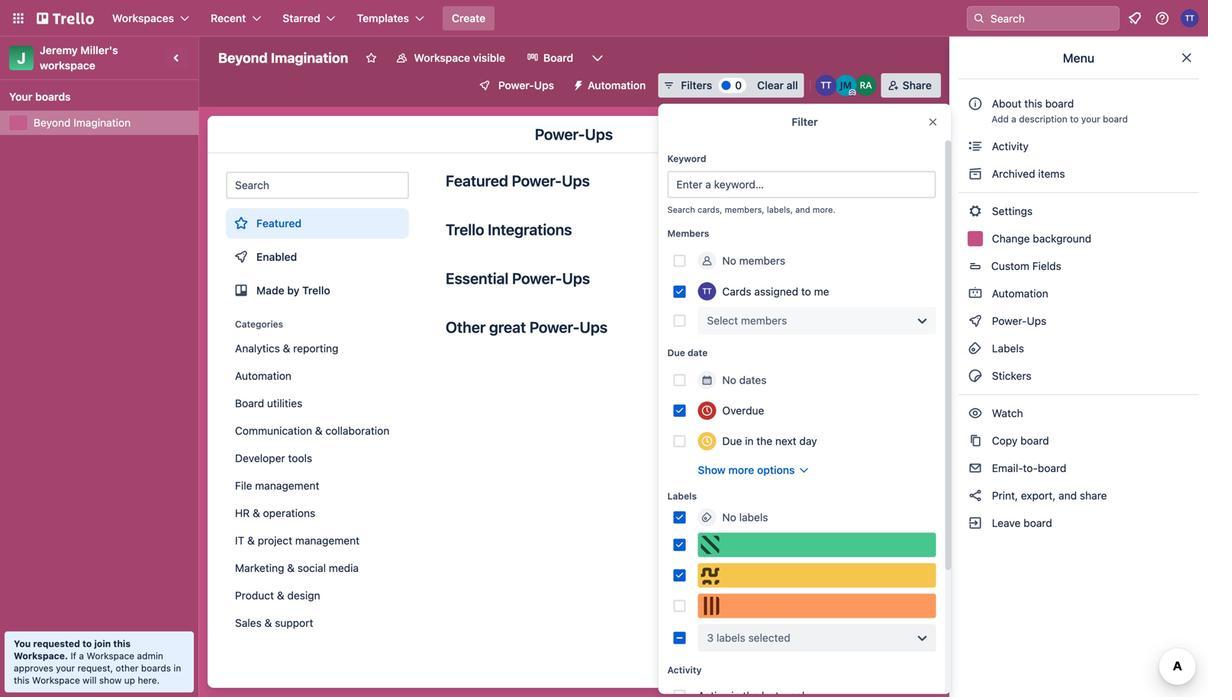 Task type: describe. For each thing, give the bounding box(es) containing it.
imagination inside text box
[[271, 50, 348, 66]]

other great power-ups
[[446, 318, 608, 336]]

board up description
[[1045, 97, 1074, 110]]

automation inside button
[[588, 79, 646, 92]]

change background
[[989, 232, 1091, 245]]

back to home image
[[37, 6, 94, 31]]

0 horizontal spatial labels
[[667, 491, 697, 502]]

and inside print, export, and share link
[[1059, 490, 1077, 502]]

archived items
[[989, 168, 1065, 180]]

board utilities
[[235, 397, 302, 410]]

search
[[667, 205, 695, 215]]

power-ups button
[[468, 73, 563, 98]]

to for you requested to join this workspace.
[[82, 639, 92, 649]]

marketing
[[235, 562, 284, 575]]

cards,
[[698, 205, 722, 215]]

close popover image
[[927, 116, 939, 128]]

1 vertical spatial automation
[[989, 287, 1048, 300]]

add
[[992, 114, 1009, 124]]

share
[[903, 79, 932, 92]]

power-ups inside "button"
[[498, 79, 554, 92]]

this inside you requested to join this workspace.
[[113, 639, 131, 649]]

join
[[94, 639, 111, 649]]

filters
[[681, 79, 712, 92]]

0 vertical spatial automation link
[[958, 282, 1199, 306]]

activity inside activity link
[[989, 140, 1029, 153]]

great
[[489, 318, 526, 336]]

color: orange, title: none element
[[698, 594, 936, 619]]

board link
[[517, 46, 582, 70]]

1 vertical spatial beyond
[[34, 116, 71, 129]]

labels for no
[[739, 511, 768, 524]]

next
[[775, 435, 796, 448]]

hr
[[235, 507, 250, 520]]

sm image for activity
[[968, 139, 983, 154]]

search cards, members, labels, and more.
[[667, 205, 835, 215]]

2 vertical spatial power-ups
[[989, 315, 1049, 327]]

stickers link
[[958, 364, 1199, 388]]

sm image for leave board
[[968, 516, 983, 531]]

ruby anderson (rubyanderson7) image
[[855, 75, 877, 96]]

customize views image
[[590, 50, 605, 66]]

your boards with 1 items element
[[9, 88, 182, 106]]

archived items link
[[958, 162, 1199, 186]]

workspace.
[[14, 651, 68, 662]]

workspace
[[40, 59, 95, 72]]

you requested to join this workspace.
[[14, 639, 131, 662]]

1 horizontal spatial labels
[[989, 342, 1024, 355]]

print,
[[992, 490, 1018, 502]]

support
[[275, 617, 313, 630]]

j
[[17, 49, 26, 67]]

board for board
[[543, 52, 573, 64]]

1 vertical spatial workspace
[[87, 651, 134, 662]]

file management link
[[226, 474, 409, 498]]

2 vertical spatial automation
[[235, 370, 291, 382]]

this member is an admin of this board. image
[[849, 89, 856, 96]]

collaboration
[[325, 425, 389, 437]]

board for board utilities
[[235, 397, 264, 410]]

1 vertical spatial management
[[295, 535, 360, 547]]

Search field
[[985, 7, 1119, 30]]

power- up the featured power-ups
[[535, 125, 585, 143]]

no dates
[[722, 374, 767, 387]]

no for no dates
[[722, 374, 736, 387]]

0 notifications image
[[1126, 9, 1144, 27]]

select
[[707, 314, 738, 327]]

labels,
[[767, 205, 793, 215]]

board up activity link
[[1103, 114, 1128, 124]]

workspace navigation collapse icon image
[[166, 47, 188, 69]]

sm image for archived items
[[968, 166, 983, 182]]

operations
[[263, 507, 315, 520]]

analytics & reporting link
[[226, 337, 409, 361]]

power- inside 'power-ups' "button"
[[498, 79, 534, 92]]

create button
[[443, 6, 495, 31]]

categories
[[235, 319, 283, 330]]

star or unstar board image
[[365, 52, 377, 64]]

more
[[728, 464, 754, 477]]

it & project management link
[[226, 529, 409, 553]]

Enter a keyword… text field
[[667, 171, 936, 198]]

email-to-board
[[989, 462, 1066, 475]]

request,
[[78, 663, 113, 674]]

this inside if a workspace admin approves your request, other boards in this workspace will show up here.
[[14, 675, 30, 686]]

board up print, export, and share
[[1038, 462, 1066, 475]]

members for select members
[[741, 314, 787, 327]]

watch
[[989, 407, 1026, 420]]

clear all button
[[751, 73, 804, 98]]

marketing & social media link
[[226, 556, 409, 581]]

& for design
[[277, 590, 284, 602]]

visible
[[473, 52, 505, 64]]

analytics & reporting
[[235, 342, 338, 355]]

cards
[[722, 285, 751, 298]]

admin
[[137, 651, 163, 662]]

jeremy miller's workspace
[[40, 44, 121, 72]]

show
[[99, 675, 122, 686]]

board utilities link
[[226, 391, 409, 416]]

terry turtle (terryturtle) image
[[1181, 9, 1199, 27]]

workspaces button
[[103, 6, 198, 31]]

the
[[756, 435, 772, 448]]

sales & support link
[[226, 611, 409, 636]]

share
[[1080, 490, 1107, 502]]

selected
[[748, 632, 790, 644]]

social
[[297, 562, 326, 575]]

product & design
[[235, 590, 320, 602]]

copy board link
[[958, 429, 1199, 453]]

0 vertical spatial management
[[255, 480, 319, 492]]

day
[[799, 435, 817, 448]]

beyond imagination inside text box
[[218, 50, 348, 66]]

power- right great at top left
[[530, 318, 580, 336]]

sm image for copy board
[[968, 433, 983, 449]]

open information menu image
[[1155, 11, 1170, 26]]

about
[[992, 97, 1022, 110]]

1 vertical spatial power-ups
[[535, 125, 613, 143]]

0 vertical spatial trello
[[446, 221, 484, 238]]

1 vertical spatial beyond imagination
[[34, 116, 131, 129]]

to inside about this board add a description to your board
[[1070, 114, 1079, 124]]

sm image for settings
[[968, 204, 983, 219]]

archived
[[992, 168, 1035, 180]]

settings link
[[958, 199, 1199, 224]]

& for social
[[287, 562, 295, 575]]

& for support
[[264, 617, 272, 630]]

1 vertical spatial terry turtle (terryturtle) image
[[698, 282, 716, 301]]

templates
[[357, 12, 409, 24]]

due for due date
[[667, 348, 685, 358]]

by
[[287, 284, 299, 297]]

beyond imagination link
[[34, 115, 189, 130]]

0 horizontal spatial workspace
[[32, 675, 80, 686]]

& for project
[[247, 535, 255, 547]]

stickers
[[989, 370, 1032, 382]]

boards inside if a workspace admin approves your request, other boards in this workspace will show up here.
[[141, 663, 171, 674]]

leave board
[[989, 517, 1052, 530]]

jeremy miller (jeremymiller198) image
[[835, 75, 857, 96]]

date
[[688, 348, 708, 358]]

marketing & social media
[[235, 562, 359, 575]]

members,
[[725, 205, 764, 215]]

no labels
[[722, 511, 768, 524]]

if
[[71, 651, 76, 662]]

due date
[[667, 348, 708, 358]]

select members
[[707, 314, 787, 327]]

0 vertical spatial terry turtle (terryturtle) image
[[816, 75, 837, 96]]

product & design link
[[226, 584, 409, 608]]

analytics
[[235, 342, 280, 355]]



Task type: vqa. For each thing, say whether or not it's contained in the screenshot.
Advertisements corresponding to To Do text box
no



Task type: locate. For each thing, give the bounding box(es) containing it.
2 horizontal spatial workspace
[[414, 52, 470, 64]]

& inside "link"
[[315, 425, 323, 437]]

1 vertical spatial labels
[[667, 491, 697, 502]]

sm image for stickers
[[968, 369, 983, 384]]

imagination down your boards with 1 items element
[[73, 116, 131, 129]]

all
[[787, 79, 798, 92]]

communication & collaboration link
[[226, 419, 409, 443]]

about this board add a description to your board
[[992, 97, 1128, 124]]

sm image inside archived items link
[[968, 166, 983, 182]]

sm image for print, export, and share
[[968, 488, 983, 504]]

show more options button
[[698, 463, 810, 478]]

starred
[[283, 12, 320, 24]]

print, export, and share link
[[958, 484, 1199, 508]]

0 vertical spatial labels
[[989, 342, 1024, 355]]

1 horizontal spatial this
[[113, 639, 131, 649]]

a inside about this board add a description to your board
[[1011, 114, 1016, 124]]

print, export, and share
[[989, 490, 1107, 502]]

board
[[1045, 97, 1074, 110], [1103, 114, 1128, 124], [1020, 435, 1049, 447], [1038, 462, 1066, 475], [1024, 517, 1052, 530]]

your inside about this board add a description to your board
[[1081, 114, 1100, 124]]

automation down customize views image
[[588, 79, 646, 92]]

primary element
[[0, 0, 1208, 37]]

0 vertical spatial no
[[722, 255, 736, 267]]

to inside you requested to join this workspace.
[[82, 639, 92, 649]]

workspace down approves
[[32, 675, 80, 686]]

sm image inside copy board link
[[968, 433, 983, 449]]

4 sm image from the top
[[968, 461, 983, 476]]

sales
[[235, 617, 262, 630]]

1 vertical spatial board
[[235, 397, 264, 410]]

due for due in the next day
[[722, 435, 742, 448]]

power- down visible
[[498, 79, 534, 92]]

power- down integrations at the left top
[[512, 269, 562, 287]]

trello
[[446, 221, 484, 238], [302, 284, 330, 297]]

0 horizontal spatial to
[[82, 639, 92, 649]]

power- inside power-ups link
[[992, 315, 1027, 327]]

sm image inside email-to-board link
[[968, 461, 983, 476]]

me
[[814, 285, 829, 298]]

automation button
[[566, 73, 655, 98]]

automation link down analytics & reporting link
[[226, 364, 409, 388]]

export,
[[1021, 490, 1056, 502]]

no up cards
[[722, 255, 736, 267]]

email-
[[992, 462, 1023, 475]]

other
[[116, 663, 139, 674]]

your boards
[[9, 90, 71, 103]]

board left customize views image
[[543, 52, 573, 64]]

and left share
[[1059, 490, 1077, 502]]

no for no labels
[[722, 511, 736, 524]]

0 horizontal spatial in
[[174, 663, 181, 674]]

color: green, title: none element
[[698, 533, 936, 557]]

1 vertical spatial boards
[[141, 663, 171, 674]]

starred button
[[273, 6, 345, 31]]

sm image inside settings link
[[968, 204, 983, 219]]

create
[[452, 12, 485, 24]]

0 vertical spatial your
[[1081, 114, 1100, 124]]

0 horizontal spatial beyond
[[34, 116, 71, 129]]

featured for featured
[[256, 217, 302, 230]]

1 vertical spatial your
[[56, 663, 75, 674]]

0 vertical spatial to
[[1070, 114, 1079, 124]]

recent
[[211, 12, 246, 24]]

miller's
[[80, 44, 118, 56]]

design
[[287, 590, 320, 602]]

clear
[[757, 79, 784, 92]]

1 vertical spatial labels
[[717, 632, 745, 644]]

sm image for automation
[[968, 286, 983, 301]]

1 horizontal spatial automation link
[[958, 282, 1199, 306]]

1 horizontal spatial your
[[1081, 114, 1100, 124]]

1 vertical spatial members
[[741, 314, 787, 327]]

workspace down join
[[87, 651, 134, 662]]

it & project management
[[235, 535, 360, 547]]

0 vertical spatial power-ups
[[498, 79, 554, 92]]

sm image
[[968, 139, 983, 154], [968, 341, 983, 356], [968, 433, 983, 449], [968, 461, 983, 476]]

your down if on the bottom of the page
[[56, 663, 75, 674]]

reporting
[[293, 342, 338, 355]]

leave board link
[[958, 511, 1199, 536]]

to for cards assigned to me
[[801, 285, 811, 298]]

sm image
[[566, 73, 588, 95], [968, 166, 983, 182], [968, 204, 983, 219], [968, 286, 983, 301], [968, 314, 983, 329], [968, 369, 983, 384], [968, 406, 983, 421], [968, 488, 983, 504], [968, 516, 983, 531]]

1 horizontal spatial boards
[[141, 663, 171, 674]]

in inside if a workspace admin approves your request, other boards in this workspace will show up here.
[[174, 663, 181, 674]]

0 horizontal spatial your
[[56, 663, 75, 674]]

no down the more
[[722, 511, 736, 524]]

essential power-ups
[[446, 269, 590, 287]]

this up description
[[1024, 97, 1042, 110]]

terry turtle (terryturtle) image
[[816, 75, 837, 96], [698, 282, 716, 301]]

featured up trello integrations
[[446, 172, 508, 190]]

0 horizontal spatial trello
[[302, 284, 330, 297]]

to up activity link
[[1070, 114, 1079, 124]]

1 horizontal spatial terry turtle (terryturtle) image
[[816, 75, 837, 96]]

beyond imagination down your boards with 1 items element
[[34, 116, 131, 129]]

activity link
[[958, 134, 1199, 159]]

media
[[329, 562, 359, 575]]

imagination down starred dropdown button
[[271, 50, 348, 66]]

0 vertical spatial beyond
[[218, 50, 268, 66]]

0 vertical spatial and
[[795, 205, 810, 215]]

management up operations
[[255, 480, 319, 492]]

1 horizontal spatial workspace
[[87, 651, 134, 662]]

2 horizontal spatial to
[[1070, 114, 1079, 124]]

1 horizontal spatial featured
[[446, 172, 508, 190]]

0 horizontal spatial a
[[79, 651, 84, 662]]

sm image inside power-ups link
[[968, 314, 983, 329]]

due left date
[[667, 348, 685, 358]]

a right if on the bottom of the page
[[79, 651, 84, 662]]

settings
[[989, 205, 1033, 217]]

members up cards assigned to me
[[739, 255, 785, 267]]

0 horizontal spatial boards
[[35, 90, 71, 103]]

2 vertical spatial to
[[82, 639, 92, 649]]

1 horizontal spatial automation
[[588, 79, 646, 92]]

3 sm image from the top
[[968, 433, 983, 449]]

terry turtle (terryturtle) image left cards
[[698, 282, 716, 301]]

your inside if a workspace admin approves your request, other boards in this workspace will show up here.
[[56, 663, 75, 674]]

1 horizontal spatial in
[[745, 435, 754, 448]]

menu
[[1063, 51, 1094, 65]]

1 vertical spatial and
[[1059, 490, 1077, 502]]

featured for featured power-ups
[[446, 172, 508, 190]]

sm image inside automation button
[[566, 73, 588, 95]]

a inside if a workspace admin approves your request, other boards in this workspace will show up here.
[[79, 651, 84, 662]]

up
[[124, 675, 135, 686]]

templates button
[[348, 6, 433, 31]]

& for collaboration
[[315, 425, 323, 437]]

beyond inside text box
[[218, 50, 268, 66]]

workspace visible
[[414, 52, 505, 64]]

0 horizontal spatial automation link
[[226, 364, 409, 388]]

1 vertical spatial featured
[[256, 217, 302, 230]]

power- up stickers in the right bottom of the page
[[992, 315, 1027, 327]]

1 horizontal spatial due
[[722, 435, 742, 448]]

color: yellow, title: none element
[[698, 564, 936, 588]]

no
[[722, 255, 736, 267], [722, 374, 736, 387], [722, 511, 736, 524]]

2 horizontal spatial this
[[1024, 97, 1042, 110]]

& right it
[[247, 535, 255, 547]]

0 horizontal spatial activity
[[667, 665, 702, 676]]

cards assigned to me
[[722, 285, 829, 298]]

members for no members
[[739, 255, 785, 267]]

boards down the admin
[[141, 663, 171, 674]]

Search text field
[[226, 172, 409, 199]]

1 horizontal spatial a
[[1011, 114, 1016, 124]]

0 vertical spatial boards
[[35, 90, 71, 103]]

beyond down your boards
[[34, 116, 71, 129]]

0 vertical spatial automation
[[588, 79, 646, 92]]

developer
[[235, 452, 285, 465]]

file management
[[235, 480, 319, 492]]

sm image inside activity link
[[968, 139, 983, 154]]

a
[[1011, 114, 1016, 124], [79, 651, 84, 662]]

0 vertical spatial due
[[667, 348, 685, 358]]

workspace left visible
[[414, 52, 470, 64]]

to-
[[1023, 462, 1038, 475]]

1 vertical spatial no
[[722, 374, 736, 387]]

3
[[707, 632, 714, 644]]

2 no from the top
[[722, 374, 736, 387]]

0 horizontal spatial imagination
[[73, 116, 131, 129]]

search image
[[973, 12, 985, 24]]

workspace inside button
[[414, 52, 470, 64]]

tools
[[288, 452, 312, 465]]

hr & operations
[[235, 507, 315, 520]]

approves
[[14, 663, 53, 674]]

1 vertical spatial automation link
[[226, 364, 409, 388]]

power-ups down board link
[[498, 79, 554, 92]]

beyond imagination down "starred"
[[218, 50, 348, 66]]

recent button
[[202, 6, 270, 31]]

2 sm image from the top
[[968, 341, 983, 356]]

to left join
[[82, 639, 92, 649]]

fields
[[1032, 260, 1061, 272]]

labels
[[739, 511, 768, 524], [717, 632, 745, 644]]

0 horizontal spatial automation
[[235, 370, 291, 382]]

1 horizontal spatial to
[[801, 285, 811, 298]]

clear all
[[757, 79, 798, 92]]

1 vertical spatial to
[[801, 285, 811, 298]]

0 horizontal spatial terry turtle (terryturtle) image
[[698, 282, 716, 301]]

& left 'design'
[[277, 590, 284, 602]]

trello up essential
[[446, 221, 484, 238]]

0 vertical spatial featured
[[446, 172, 508, 190]]

options
[[757, 464, 795, 477]]

& for reporting
[[283, 342, 290, 355]]

& left social
[[287, 562, 295, 575]]

this inside about this board add a description to your board
[[1024, 97, 1042, 110]]

board up to-
[[1020, 435, 1049, 447]]

labels down show more options button
[[739, 511, 768, 524]]

change background link
[[958, 227, 1199, 251]]

0 vertical spatial beyond imagination
[[218, 50, 348, 66]]

a right add
[[1011, 114, 1016, 124]]

automation up board utilities
[[235, 370, 291, 382]]

power-ups down custom fields
[[989, 315, 1049, 327]]

labels for 3
[[717, 632, 745, 644]]

sm image inside print, export, and share link
[[968, 488, 983, 504]]

1 vertical spatial in
[[174, 663, 181, 674]]

due up the more
[[722, 435, 742, 448]]

sm image for power-ups
[[968, 314, 983, 329]]

sm image inside watch link
[[968, 406, 983, 421]]

sm image inside 'stickers' 'link'
[[968, 369, 983, 384]]

& for operations
[[253, 507, 260, 520]]

0 horizontal spatial and
[[795, 205, 810, 215]]

1 horizontal spatial imagination
[[271, 50, 348, 66]]

automation link up power-ups link
[[958, 282, 1199, 306]]

1 vertical spatial activity
[[667, 665, 702, 676]]

made by trello
[[256, 284, 330, 297]]

no left dates
[[722, 374, 736, 387]]

no for no members
[[722, 255, 736, 267]]

management down hr & operations link
[[295, 535, 360, 547]]

you
[[14, 639, 31, 649]]

0 horizontal spatial featured
[[256, 217, 302, 230]]

1 horizontal spatial board
[[543, 52, 573, 64]]

&
[[283, 342, 290, 355], [315, 425, 323, 437], [253, 507, 260, 520], [247, 535, 255, 547], [287, 562, 295, 575], [277, 590, 284, 602], [264, 617, 272, 630]]

0 horizontal spatial beyond imagination
[[34, 116, 131, 129]]

1 horizontal spatial activity
[[989, 140, 1029, 153]]

no members
[[722, 255, 785, 267]]

and left more.
[[795, 205, 810, 215]]

0 horizontal spatial due
[[667, 348, 685, 358]]

1 horizontal spatial beyond imagination
[[218, 50, 348, 66]]

0 vertical spatial activity
[[989, 140, 1029, 153]]

terry turtle (terryturtle) image left this member is an admin of this board. image
[[816, 75, 837, 96]]

show
[[698, 464, 726, 477]]

0 vertical spatial a
[[1011, 114, 1016, 124]]

1 horizontal spatial and
[[1059, 490, 1077, 502]]

beyond down "recent" popup button
[[218, 50, 268, 66]]

sm image for email-to-board
[[968, 461, 983, 476]]

power-ups down automation button
[[535, 125, 613, 143]]

1 sm image from the top
[[968, 139, 983, 154]]

1 horizontal spatial trello
[[446, 221, 484, 238]]

sm image for labels
[[968, 341, 983, 356]]

enabled
[[256, 251, 297, 263]]

& right hr
[[253, 507, 260, 520]]

1 no from the top
[[722, 255, 736, 267]]

custom fields button
[[958, 254, 1199, 279]]

2 vertical spatial this
[[14, 675, 30, 686]]

sm image inside leave board link
[[968, 516, 983, 531]]

utilities
[[267, 397, 302, 410]]

sm image inside labels link
[[968, 341, 983, 356]]

& right analytics
[[283, 342, 290, 355]]

items
[[1038, 168, 1065, 180]]

2 vertical spatial no
[[722, 511, 736, 524]]

in left the on the bottom right of page
[[745, 435, 754, 448]]

to left me
[[801, 285, 811, 298]]

0 vertical spatial imagination
[[271, 50, 348, 66]]

workspaces
[[112, 12, 174, 24]]

labels right 3
[[717, 632, 745, 644]]

filter
[[792, 116, 818, 128]]

board down the export, at bottom
[[1024, 517, 1052, 530]]

more.
[[813, 205, 835, 215]]

trello right by
[[302, 284, 330, 297]]

trello integrations
[[446, 221, 572, 238]]

this right join
[[113, 639, 131, 649]]

featured link
[[226, 208, 409, 239]]

1 vertical spatial a
[[79, 651, 84, 662]]

& down the board utilities link
[[315, 425, 323, 437]]

1 horizontal spatial beyond
[[218, 50, 268, 66]]

0 vertical spatial members
[[739, 255, 785, 267]]

1 vertical spatial due
[[722, 435, 742, 448]]

0 vertical spatial in
[[745, 435, 754, 448]]

boards right your
[[35, 90, 71, 103]]

1 vertical spatial this
[[113, 639, 131, 649]]

0 vertical spatial board
[[543, 52, 573, 64]]

Board name text field
[[211, 46, 356, 70]]

hr & operations link
[[226, 501, 409, 526]]

show more options
[[698, 464, 795, 477]]

& right the sales
[[264, 617, 272, 630]]

essential
[[446, 269, 509, 287]]

ups inside "button"
[[534, 79, 554, 92]]

0 vertical spatial labels
[[739, 511, 768, 524]]

here.
[[138, 675, 160, 686]]

file
[[235, 480, 252, 492]]

will
[[83, 675, 97, 686]]

0 vertical spatial this
[[1024, 97, 1042, 110]]

0 vertical spatial workspace
[[414, 52, 470, 64]]

other
[[446, 318, 486, 336]]

0 horizontal spatial this
[[14, 675, 30, 686]]

0 horizontal spatial board
[[235, 397, 264, 410]]

board left utilities
[[235, 397, 264, 410]]

1 vertical spatial trello
[[302, 284, 330, 297]]

this down approves
[[14, 675, 30, 686]]

project
[[258, 535, 292, 547]]

1 vertical spatial imagination
[[73, 116, 131, 129]]

leave
[[992, 517, 1021, 530]]

3 no from the top
[[722, 511, 736, 524]]

2 horizontal spatial automation
[[989, 287, 1048, 300]]

featured power-ups
[[446, 172, 590, 190]]

beyond imagination
[[218, 50, 348, 66], [34, 116, 131, 129]]

ups
[[534, 79, 554, 92], [585, 125, 613, 143], [562, 172, 590, 190], [562, 269, 590, 287], [1027, 315, 1046, 327], [580, 318, 608, 336]]

in right other
[[174, 663, 181, 674]]

if a workspace admin approves your request, other boards in this workspace will show up here.
[[14, 651, 181, 686]]

watch link
[[958, 401, 1199, 426]]

members down cards assigned to me
[[741, 314, 787, 327]]

featured up enabled
[[256, 217, 302, 230]]

your up activity link
[[1081, 114, 1100, 124]]

it
[[235, 535, 244, 547]]

email-to-board link
[[958, 456, 1199, 481]]

2 vertical spatial workspace
[[32, 675, 80, 686]]

power- up integrations at the left top
[[512, 172, 562, 190]]

labels
[[989, 342, 1024, 355], [667, 491, 697, 502]]

sm image for watch
[[968, 406, 983, 421]]

automation down custom fields
[[989, 287, 1048, 300]]



